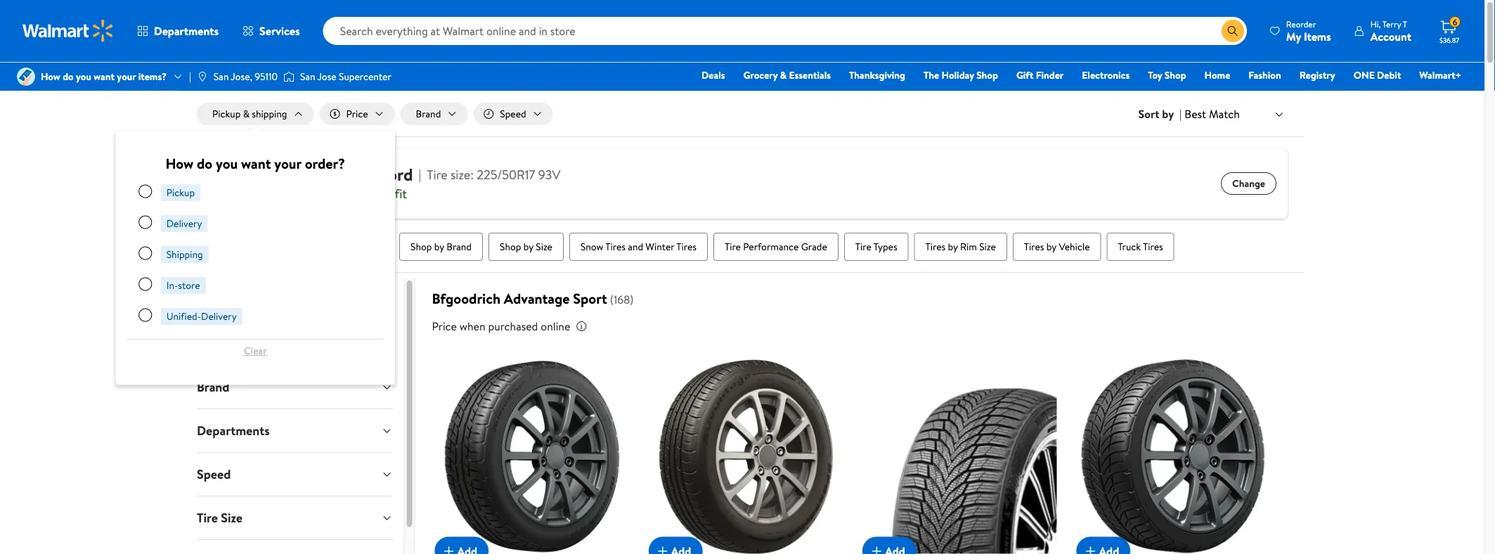 Task type: describe. For each thing, give the bounding box(es) containing it.
order?
[[305, 153, 345, 173]]

0 horizontal spatial |
[[189, 70, 191, 83]]

6
[[1453, 16, 1458, 28]]

tires by vehicle link
[[1013, 233, 1101, 261]]

deals link
[[695, 67, 732, 83]]

snow
[[581, 240, 604, 254]]

snow tires and winter tires link
[[569, 233, 708, 261]]

2 tab from the top
[[186, 322, 404, 365]]

2011 honda accord | tire size: 225/50r17 93v these tires are a good fit
[[273, 163, 561, 202]]

 image for how do you want your items?
[[17, 67, 35, 86]]

225/50r17 nex wingrd spt2 98v image
[[863, 359, 1057, 554]]

one debit link
[[1348, 67, 1408, 83]]

tire for tire types
[[856, 240, 872, 254]]

1 horizontal spatial speed button
[[473, 103, 553, 125]]

tires by vehicle
[[1024, 240, 1090, 254]]

truck tires
[[1118, 240, 1163, 254]]

shop by brand
[[411, 240, 472, 254]]

tire types link
[[844, 233, 909, 261]]

reorder
[[1287, 18, 1316, 30]]

holiday
[[942, 68, 974, 82]]

by for |
[[1162, 106, 1174, 122]]

1 and from the left
[[255, 240, 270, 254]]

pickup & shipping
[[212, 107, 287, 121]]

you for how do you want your order?
[[216, 153, 238, 173]]

b2b
[[272, 240, 290, 254]]

t
[[1403, 18, 1408, 30]]

want for order?
[[241, 153, 271, 173]]

tire inside 2011 honda accord | tire size: 225/50r17 93v these tires are a good fit
[[427, 166, 448, 184]]

you for how do you want your items?
[[76, 70, 91, 83]]

0 vertical spatial brand button
[[400, 103, 468, 125]]

snow tires and winter tires
[[581, 240, 697, 254]]

car,truck,van image
[[208, 160, 256, 207]]

want for items?
[[94, 70, 115, 83]]

terry
[[1383, 18, 1402, 30]]

registry link
[[1294, 67, 1342, 83]]

home link
[[1199, 67, 1237, 83]]

brand inside sort and filter section "element"
[[416, 107, 441, 121]]

bfgoodrich g-force comp-2 a/s+ all season 225/50zr17 94y xl passenger tire image
[[1077, 359, 1271, 554]]

| inside sort and filter section "element"
[[1180, 106, 1182, 122]]

electronics
[[1082, 68, 1130, 82]]

purchased
[[488, 319, 538, 334]]

tire for tire size
[[197, 509, 218, 527]]

do for how do you want your order?
[[197, 153, 212, 173]]

are
[[335, 185, 352, 202]]

tires
[[307, 185, 332, 202]]

in-
[[166, 278, 178, 292]]

search icon image
[[1228, 25, 1239, 37]]

items
[[1304, 28, 1331, 44]]

debit
[[1377, 68, 1402, 82]]

grocery
[[744, 68, 778, 82]]

toy shop link
[[1142, 67, 1193, 83]]

san jose supercenter
[[300, 70, 391, 83]]

services
[[260, 23, 300, 39]]

Delivery radio
[[138, 215, 152, 229]]

(168)
[[610, 292, 634, 307]]

3 tires from the left
[[677, 240, 697, 254]]

account
[[1371, 28, 1412, 44]]

fashion link
[[1243, 67, 1288, 83]]

bfgoodrich
[[432, 289, 501, 308]]

price when purchased online
[[432, 319, 570, 334]]

 image for san jose, 95110
[[197, 71, 208, 82]]

departments button
[[125, 14, 231, 48]]

electronics link
[[1076, 67, 1136, 83]]

add to cart image for the 225/50r17 nex wingrd spt2 98v image
[[868, 542, 885, 554]]

departments inside dropdown button
[[197, 422, 270, 440]]

tire performance grade
[[725, 240, 827, 254]]

1 vertical spatial brand button
[[186, 366, 404, 409]]

do for how do you want your items?
[[63, 70, 74, 83]]

gift finder
[[1017, 68, 1064, 82]]

essentials
[[789, 68, 831, 82]]

enterprise and b2b tires
[[208, 240, 312, 254]]

2 and from the left
[[628, 240, 643, 254]]

add to cart image for bfgoodrich g-force comp-2 a/s+ all season 225/50zr17 94y xl passenger tire 'image'
[[1082, 542, 1099, 554]]

gift finder link
[[1010, 67, 1070, 83]]

by for size
[[524, 240, 534, 254]]

set of 4 bfgoodrich advantage control 225/50r17 94v tires fits: 2012-15 chevrolet cruze lt, 2012-18 ford focus electric image
[[649, 359, 843, 554]]

services button
[[231, 14, 312, 48]]

sport
[[573, 289, 607, 308]]

best
[[1185, 106, 1207, 122]]

reorder my items
[[1287, 18, 1331, 44]]

legal information image
[[576, 321, 587, 332]]

sort by |
[[1139, 106, 1182, 122]]

pickup for pickup & shipping
[[212, 107, 241, 121]]

1 tab from the top
[[186, 278, 404, 321]]

by for brand
[[434, 240, 444, 254]]

registry
[[1300, 68, 1336, 82]]

performance
[[743, 240, 799, 254]]

 image for san jose supercenter
[[283, 70, 295, 84]]

enterprise and b2b tires link
[[197, 233, 323, 261]]

clear button
[[138, 340, 372, 362]]

grade
[[801, 240, 827, 254]]

93v
[[538, 166, 561, 184]]

1 vertical spatial delivery
[[201, 309, 237, 323]]

deals
[[702, 68, 725, 82]]

In-store radio
[[138, 277, 152, 291]]

225/50r17
[[477, 166, 535, 184]]

0 vertical spatial delivery
[[166, 217, 202, 230]]

good
[[364, 185, 392, 202]]

sort and filter section element
[[180, 91, 1305, 136]]

best match
[[1185, 106, 1240, 122]]

how for how do you want your order?
[[166, 153, 194, 173]]

price for price
[[346, 107, 368, 121]]

fulfillment method option group
[[138, 184, 372, 339]]

1 vertical spatial brand
[[447, 240, 472, 254]]

tires by rim size link
[[914, 233, 1007, 261]]

one
[[1354, 68, 1375, 82]]

supercenter
[[339, 70, 391, 83]]

tire for tire performance grade
[[725, 240, 741, 254]]



Task type: vqa. For each thing, say whether or not it's contained in the screenshot.
0
no



Task type: locate. For each thing, give the bounding box(es) containing it.
|
[[189, 70, 191, 83], [1180, 106, 1182, 122], [419, 166, 421, 184]]

1 vertical spatial &
[[243, 107, 250, 121]]

brand
[[416, 107, 441, 121], [447, 240, 472, 254], [197, 378, 230, 396]]

how
[[41, 70, 60, 83], [166, 153, 194, 173]]

shop up bfgoodrich advantage sport (168)
[[500, 240, 521, 254]]

1 horizontal spatial brand
[[416, 107, 441, 121]]

0 vertical spatial do
[[63, 70, 74, 83]]

& right grocery on the top
[[780, 68, 787, 82]]

tires right snow
[[606, 240, 626, 254]]

95110
[[255, 70, 278, 83]]

1 horizontal spatial  image
[[197, 71, 208, 82]]

tire inside dropdown button
[[197, 509, 218, 527]]

0 horizontal spatial you
[[76, 70, 91, 83]]

3 add to cart image from the left
[[868, 542, 885, 554]]

and
[[255, 240, 270, 254], [628, 240, 643, 254]]

Search search field
[[323, 17, 1247, 45]]

walmart image
[[22, 20, 114, 42]]

one debit
[[1354, 68, 1402, 82]]

tires right truck
[[1143, 240, 1163, 254]]

1 horizontal spatial |
[[419, 166, 421, 184]]

change button
[[1221, 172, 1277, 195]]

0 horizontal spatial speed button
[[186, 453, 404, 496]]

& for pickup
[[243, 107, 250, 121]]

you down walmart image on the left top
[[76, 70, 91, 83]]

6 tires from the left
[[1143, 240, 1163, 254]]

by right "sort"
[[1162, 106, 1174, 122]]

advantage
[[504, 289, 570, 308]]

1 horizontal spatial want
[[241, 153, 271, 173]]

0 horizontal spatial how
[[41, 70, 60, 83]]

your left items?
[[117, 70, 136, 83]]

store
[[178, 278, 200, 292]]

 image down walmart image on the left top
[[17, 67, 35, 86]]

pickup inside dropdown button
[[212, 107, 241, 121]]

by left "rim"
[[948, 240, 958, 254]]

delivery
[[166, 217, 202, 230], [201, 309, 237, 323]]

0 horizontal spatial brand
[[197, 378, 230, 396]]

pickup for pickup
[[166, 186, 195, 199]]

rim
[[961, 240, 977, 254]]

2 vertical spatial brand
[[197, 378, 230, 396]]

Walmart Site-Wide search field
[[323, 17, 1247, 45]]

1 vertical spatial pickup
[[166, 186, 195, 199]]

1 vertical spatial tab
[[186, 322, 404, 365]]

by inside sort and filter section "element"
[[1162, 106, 1174, 122]]

2011
[[273, 163, 304, 186]]

by left vehicle
[[1047, 240, 1057, 254]]

by
[[1162, 106, 1174, 122], [434, 240, 444, 254], [524, 240, 534, 254], [948, 240, 958, 254], [1047, 240, 1057, 254]]

0 horizontal spatial want
[[94, 70, 115, 83]]

want left 2011
[[241, 153, 271, 173]]

1 vertical spatial do
[[197, 153, 212, 173]]

 image
[[17, 67, 35, 86], [283, 70, 295, 84], [197, 71, 208, 82]]

brand button
[[400, 103, 468, 125], [186, 366, 404, 409]]

speed button up tire size dropdown button
[[186, 453, 404, 496]]

speed inside sort and filter section "element"
[[500, 107, 526, 121]]

pickup down jose,
[[212, 107, 241, 121]]

$36.87
[[1440, 35, 1460, 45]]

2 horizontal spatial  image
[[283, 70, 295, 84]]

1 horizontal spatial speed
[[500, 107, 526, 121]]

best match button
[[1182, 105, 1288, 123]]

2 horizontal spatial |
[[1180, 106, 1182, 122]]

do down "pickup & shipping"
[[197, 153, 212, 173]]

honda
[[308, 163, 357, 186]]

& for grocery
[[780, 68, 787, 82]]

toy
[[1148, 68, 1163, 82]]

0 horizontal spatial &
[[243, 107, 250, 121]]

enterprise
[[208, 240, 252, 254]]

pickup & shipping button
[[197, 103, 314, 125]]

size
[[536, 240, 553, 254], [980, 240, 996, 254], [221, 509, 243, 527]]

1 horizontal spatial do
[[197, 153, 212, 173]]

by up bfgoodrich advantage sport (168)
[[524, 240, 534, 254]]

you down "pickup & shipping"
[[216, 153, 238, 173]]

1 vertical spatial departments
[[197, 422, 270, 440]]

add to cart image for set of 4 bfgoodrich advantage control 225/50r17 94v tires fits: 2012-15 chevrolet cruze lt, 2012-18 ford focus electric image
[[654, 542, 671, 554]]

tires right b2b
[[292, 240, 312, 254]]

 image left jose,
[[197, 71, 208, 82]]

| inside 2011 honda accord | tire size: 225/50r17 93v these tires are a good fit
[[419, 166, 421, 184]]

1 vertical spatial price
[[432, 319, 457, 334]]

brand down clear button at bottom left
[[197, 378, 230, 396]]

1 horizontal spatial price
[[432, 319, 457, 334]]

shop
[[977, 68, 998, 82], [1165, 68, 1187, 82], [411, 240, 432, 254], [500, 240, 521, 254]]

speed up 225/50r17
[[500, 107, 526, 121]]

jose,
[[231, 70, 252, 83]]

size inside dropdown button
[[221, 509, 243, 527]]

tires inside the enterprise and b2b tires link
[[292, 240, 312, 254]]

1 horizontal spatial pickup
[[212, 107, 241, 121]]

your for order?
[[274, 153, 302, 173]]

tab
[[186, 278, 404, 321], [186, 322, 404, 365]]

0 horizontal spatial price
[[346, 107, 368, 121]]

these
[[273, 185, 304, 202]]

0 horizontal spatial do
[[63, 70, 74, 83]]

2 vertical spatial |
[[419, 166, 421, 184]]

a
[[355, 185, 361, 202]]

departments tab
[[186, 409, 404, 452]]

1 tires from the left
[[292, 240, 312, 254]]

4 add to cart image from the left
[[1082, 542, 1099, 554]]

tires right winter
[[677, 240, 697, 254]]

when
[[460, 319, 486, 334]]

2 tires from the left
[[606, 240, 626, 254]]

home
[[1205, 68, 1231, 82]]

san jose, 95110
[[214, 70, 278, 83]]

the
[[924, 68, 939, 82]]

0 horizontal spatial your
[[117, 70, 136, 83]]

Unified-Delivery radio
[[138, 308, 152, 322]]

brand tab
[[186, 366, 404, 409]]

thanksgiving
[[849, 68, 906, 82]]

san left jose,
[[214, 70, 229, 83]]

 image right 95110 on the left of the page
[[283, 70, 295, 84]]

brand inside tab
[[197, 378, 230, 396]]

and left b2b
[[255, 240, 270, 254]]

san for san jose supercenter
[[300, 70, 315, 83]]

thanksgiving link
[[843, 67, 912, 83]]

brand up 2011 honda accord | tire size: 225/50r17 93v these tires are a good fit
[[416, 107, 441, 121]]

your
[[117, 70, 136, 83], [274, 153, 302, 173]]

| left best at the top
[[1180, 106, 1182, 122]]

brand button up departments tab
[[186, 366, 404, 409]]

1 vertical spatial how
[[166, 153, 194, 173]]

the holiday shop link
[[918, 67, 1005, 83]]

shop by size link
[[489, 233, 564, 261]]

types
[[874, 240, 898, 254]]

price button
[[320, 103, 395, 125]]

how for how do you want your items?
[[41, 70, 60, 83]]

toy shop
[[1148, 68, 1187, 82]]

1 add to cart image from the left
[[440, 542, 457, 554]]

online
[[541, 319, 570, 334]]

add to cart image
[[440, 542, 457, 554], [654, 542, 671, 554], [868, 542, 885, 554], [1082, 542, 1099, 554]]

2 horizontal spatial size
[[980, 240, 996, 254]]

tire size tab
[[186, 496, 404, 539]]

1 horizontal spatial your
[[274, 153, 302, 173]]

unified-
[[166, 309, 201, 323]]

truck tires link
[[1107, 233, 1175, 261]]

shop right "holiday"
[[977, 68, 998, 82]]

finder
[[1036, 68, 1064, 82]]

0 vertical spatial speed
[[500, 107, 526, 121]]

Shipping radio
[[138, 246, 152, 260]]

tires by rim size
[[926, 240, 996, 254]]

speed up tire size
[[197, 466, 231, 483]]

change
[[1233, 177, 1266, 190]]

tab up brand tab
[[186, 322, 404, 365]]

tab down b2b
[[186, 278, 404, 321]]

0 vertical spatial &
[[780, 68, 787, 82]]

1 vertical spatial want
[[241, 153, 271, 173]]

0 vertical spatial |
[[189, 70, 191, 83]]

5 tires from the left
[[1024, 240, 1044, 254]]

1 horizontal spatial how
[[166, 153, 194, 173]]

add to cart image for bfgoodrich advantage t/a sport all-season 225/50r17 94v tire image
[[440, 542, 457, 554]]

san
[[214, 70, 229, 83], [300, 70, 315, 83]]

1 vertical spatial |
[[1180, 106, 1182, 122]]

1 vertical spatial you
[[216, 153, 238, 173]]

speed button up 225/50r17
[[473, 103, 553, 125]]

bfgoodrich advantage t/a sport all-season 225/50r17 94v tire image
[[435, 359, 629, 554]]

1 horizontal spatial size
[[536, 240, 553, 254]]

your up "these"
[[274, 153, 302, 173]]

& inside pickup & shipping dropdown button
[[243, 107, 250, 121]]

shop down 2011 honda accord | tire size: 225/50r17 93v these tires are a good fit
[[411, 240, 432, 254]]

pickup inside the fulfillment method option group
[[166, 186, 195, 199]]

0 vertical spatial you
[[76, 70, 91, 83]]

grocery & essentials link
[[737, 67, 837, 83]]

0 vertical spatial tab
[[186, 278, 404, 321]]

tire size
[[197, 509, 243, 527]]

& left shipping
[[243, 107, 250, 121]]

pickup right pickup option
[[166, 186, 195, 199]]

1 horizontal spatial you
[[216, 153, 238, 173]]

san left the jose
[[300, 70, 315, 83]]

price left when
[[432, 319, 457, 334]]

san for san jose, 95110
[[214, 70, 229, 83]]

0 vertical spatial pickup
[[212, 107, 241, 121]]

0 vertical spatial speed button
[[473, 103, 553, 125]]

| right items?
[[189, 70, 191, 83]]

0 horizontal spatial san
[[214, 70, 229, 83]]

how down walmart image on the left top
[[41, 70, 60, 83]]

2 san from the left
[[300, 70, 315, 83]]

by for rim
[[948, 240, 958, 254]]

brand button up size:
[[400, 103, 468, 125]]

speed tab
[[186, 453, 404, 496]]

| right accord
[[419, 166, 421, 184]]

match
[[1209, 106, 1240, 122]]

0 vertical spatial your
[[117, 70, 136, 83]]

price for price when purchased online
[[432, 319, 457, 334]]

0 horizontal spatial speed
[[197, 466, 231, 483]]

0 vertical spatial want
[[94, 70, 115, 83]]

truck
[[1118, 240, 1141, 254]]

2 horizontal spatial brand
[[447, 240, 472, 254]]

Pickup radio
[[138, 184, 152, 198]]

by for vehicle
[[1047, 240, 1057, 254]]

your for items?
[[117, 70, 136, 83]]

walmart+ link
[[1413, 67, 1468, 83]]

and left winter
[[628, 240, 643, 254]]

unified-delivery
[[166, 309, 237, 323]]

do down walmart image on the left top
[[63, 70, 74, 83]]

bfgoodrich advantage sport (168)
[[432, 289, 634, 308]]

0 vertical spatial price
[[346, 107, 368, 121]]

departments
[[154, 23, 219, 39], [197, 422, 270, 440]]

items?
[[138, 70, 167, 83]]

0 vertical spatial departments
[[154, 23, 219, 39]]

2 add to cart image from the left
[[654, 542, 671, 554]]

speed inside tab
[[197, 466, 231, 483]]

how left car,truck,van image
[[166, 153, 194, 173]]

tires left vehicle
[[1024, 240, 1044, 254]]

vehicle
[[1059, 240, 1090, 254]]

& inside grocery & essentials link
[[780, 68, 787, 82]]

want left items?
[[94, 70, 115, 83]]

4 tires from the left
[[926, 240, 946, 254]]

tires left "rim"
[[926, 240, 946, 254]]

in-store
[[166, 278, 200, 292]]

tires inside tires by rim size link
[[926, 240, 946, 254]]

0 horizontal spatial pickup
[[166, 186, 195, 199]]

shop right toy
[[1165, 68, 1187, 82]]

how do you want your order?
[[166, 153, 345, 173]]

0 horizontal spatial  image
[[17, 67, 35, 86]]

how do you want your items?
[[41, 70, 167, 83]]

price inside dropdown button
[[346, 107, 368, 121]]

departments inside popup button
[[154, 23, 219, 39]]

shipping
[[252, 107, 287, 121]]

accord
[[361, 163, 413, 186]]

1 horizontal spatial san
[[300, 70, 315, 83]]

1 horizontal spatial &
[[780, 68, 787, 82]]

1 san from the left
[[214, 70, 229, 83]]

0 horizontal spatial and
[[255, 240, 270, 254]]

tire size button
[[186, 496, 404, 539]]

tire performance grade link
[[714, 233, 839, 261]]

winter
[[646, 240, 675, 254]]

1 vertical spatial speed
[[197, 466, 231, 483]]

jose
[[317, 70, 337, 83]]

tires inside truck tires link
[[1143, 240, 1163, 254]]

price down supercenter
[[346, 107, 368, 121]]

1 vertical spatial your
[[274, 153, 302, 173]]

by up bfgoodrich
[[434, 240, 444, 254]]

0 horizontal spatial size
[[221, 509, 243, 527]]

speed button
[[473, 103, 553, 125], [186, 453, 404, 496]]

the holiday shop
[[924, 68, 998, 82]]

1 vertical spatial speed button
[[186, 453, 404, 496]]

0 vertical spatial brand
[[416, 107, 441, 121]]

shipping
[[166, 248, 203, 261]]

1 horizontal spatial and
[[628, 240, 643, 254]]

sort
[[1139, 106, 1160, 122]]

hi,
[[1371, 18, 1381, 30]]

tires inside tires by vehicle link
[[1024, 240, 1044, 254]]

brand up bfgoodrich
[[447, 240, 472, 254]]

0 vertical spatial how
[[41, 70, 60, 83]]



